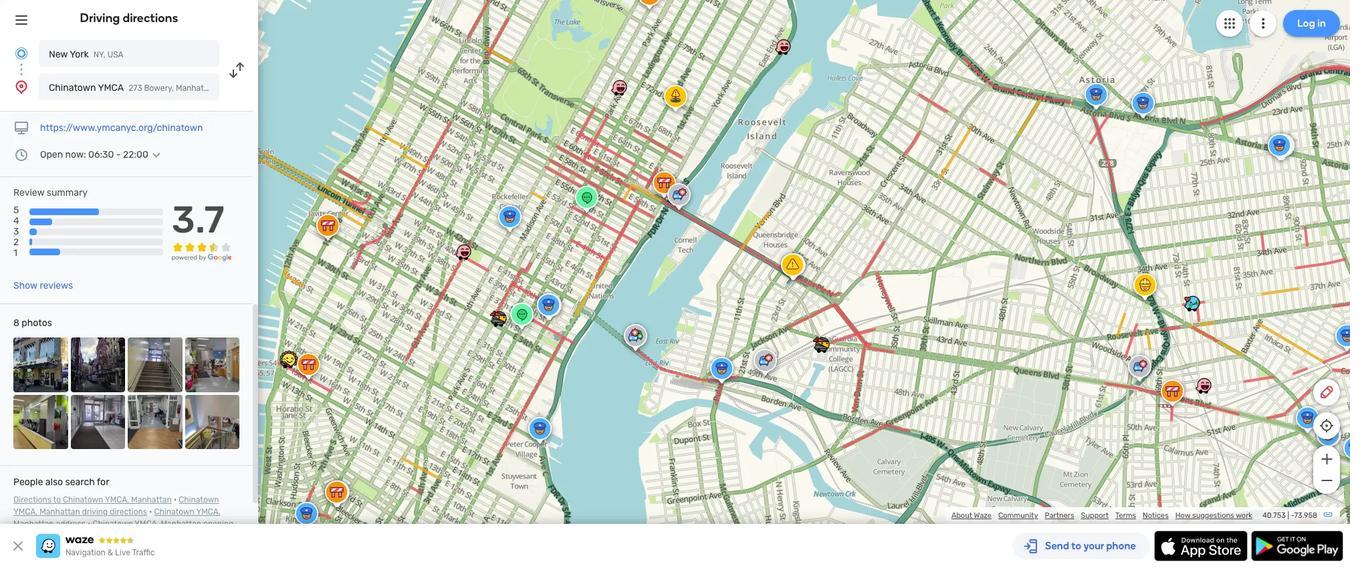 Task type: locate. For each thing, give the bounding box(es) containing it.
manhattan for chinatown ymca, manhattan address
[[13, 520, 54, 529]]

manhattan down to
[[40, 508, 80, 517]]

chinatown inside chinatown ymca, manhattan opening hours
[[93, 520, 133, 529]]

community
[[999, 512, 1039, 520]]

1 horizontal spatial -
[[1292, 512, 1295, 520]]

ymca, inside chinatown ymca, manhattan opening hours
[[135, 520, 159, 529]]

chinatown up "opening"
[[179, 496, 219, 505]]

- left 22:00
[[116, 149, 121, 161]]

22:00
[[123, 149, 148, 161]]

06:30
[[88, 149, 114, 161]]

1 vertical spatial directions
[[110, 508, 147, 517]]

manhattan,
[[176, 84, 218, 93]]

manhattan for chinatown ymca, manhattan driving directions
[[40, 508, 80, 517]]

chinatown for chinatown ymca, manhattan opening hours
[[93, 520, 133, 529]]

ymca, inside chinatown ymca, manhattan address
[[196, 508, 221, 517]]

ymca, inside chinatown ymca, manhattan driving directions
[[13, 508, 38, 517]]

image 2 of chinatown ymca, manhattan image
[[71, 338, 125, 392]]

open now: 06:30 - 22:00 button
[[40, 149, 164, 161]]

how suggestions work link
[[1176, 512, 1253, 520]]

chinatown inside chinatown ymca, manhattan address
[[154, 508, 195, 517]]

computer image
[[13, 120, 29, 136]]

image 5 of chinatown ymca, manhattan image
[[13, 395, 68, 450]]

chinatown
[[49, 82, 96, 94], [63, 496, 103, 505], [179, 496, 219, 505], [154, 508, 195, 517], [93, 520, 133, 529]]

manhattan inside chinatown ymca, manhattan opening hours
[[161, 520, 201, 529]]

directions to chinatown ymca, manhattan link
[[13, 496, 172, 505]]

open now: 06:30 - 22:00
[[40, 149, 148, 161]]

1 vertical spatial -
[[1292, 512, 1295, 520]]

chinatown ymca, manhattan driving directions link
[[13, 496, 219, 517]]

chinatown ymca, manhattan address
[[13, 508, 221, 529]]

show reviews
[[13, 280, 73, 292]]

2
[[13, 237, 19, 248]]

manhattan inside chinatown ymca, manhattan address
[[13, 520, 54, 529]]

-
[[116, 149, 121, 161], [1292, 512, 1295, 520]]

4
[[13, 216, 19, 227]]

- right "|"
[[1292, 512, 1295, 520]]

manhattan left "opening"
[[161, 520, 201, 529]]

manhattan up hours
[[13, 520, 54, 529]]

united
[[220, 84, 245, 93]]

notices
[[1143, 512, 1169, 520]]

address
[[56, 520, 86, 529]]

chinatown down chinatown ymca, manhattan driving directions link
[[93, 520, 133, 529]]

ymca, down directions
[[13, 508, 38, 517]]

https://www.ymcanyc.org/chinatown
[[40, 122, 203, 134]]

directions to chinatown ymca, manhattan
[[13, 496, 172, 505]]

chinatown up driving
[[63, 496, 103, 505]]

ymca, for address
[[196, 508, 221, 517]]

directions inside chinatown ymca, manhattan driving directions
[[110, 508, 147, 517]]

link image
[[1323, 510, 1334, 520]]

navigation & live traffic
[[66, 549, 155, 558]]

ymca
[[98, 82, 124, 94]]

traffic
[[132, 549, 155, 558]]

driving directions
[[80, 11, 178, 25]]

live
[[115, 549, 130, 558]]

chinatown down york
[[49, 82, 96, 94]]

zoom out image
[[1319, 473, 1336, 489]]

|
[[1288, 512, 1290, 520]]

manhattan up chinatown ymca, manhattan address link
[[131, 496, 172, 505]]

manhattan inside chinatown ymca, manhattan driving directions
[[40, 508, 80, 517]]

reviews
[[40, 280, 73, 292]]

https://www.ymcanyc.org/chinatown link
[[40, 122, 203, 134]]

directions right driving
[[123, 11, 178, 25]]

location image
[[13, 79, 29, 95]]

new
[[49, 49, 68, 60]]

chinatown ymca, manhattan driving directions
[[13, 496, 219, 517]]

image 8 of chinatown ymca, manhattan image
[[185, 395, 240, 450]]

chinatown up traffic
[[154, 508, 195, 517]]

directions
[[123, 11, 178, 25], [110, 508, 147, 517]]

open
[[40, 149, 63, 161]]

support link
[[1082, 512, 1109, 520]]

directions up chinatown ymca, manhattan opening hours
[[110, 508, 147, 517]]

0 horizontal spatial -
[[116, 149, 121, 161]]

chinatown inside chinatown ymca, manhattan driving directions
[[179, 496, 219, 505]]

ymca, up traffic
[[135, 520, 159, 529]]

image 3 of chinatown ymca, manhattan image
[[128, 338, 182, 392]]

chinatown for chinatown ymca, manhattan driving directions
[[179, 496, 219, 505]]

ymca,
[[105, 496, 129, 505], [13, 508, 38, 517], [196, 508, 221, 517], [135, 520, 159, 529]]

x image
[[10, 539, 26, 555]]

5 4 3 2 1
[[13, 205, 19, 259]]

chevron down image
[[148, 150, 164, 161]]

manhattan
[[131, 496, 172, 505], [40, 508, 80, 517], [13, 520, 54, 529], [161, 520, 201, 529]]

3.7
[[172, 198, 225, 242]]

search
[[65, 477, 95, 488]]

ymca, up "opening"
[[196, 508, 221, 517]]

chinatown for chinatown ymca, manhattan address
[[154, 508, 195, 517]]



Task type: vqa. For each thing, say whether or not it's contained in the screenshot.
the ×
no



Task type: describe. For each thing, give the bounding box(es) containing it.
york
[[70, 49, 89, 60]]

image 4 of chinatown ymca, manhattan image
[[185, 338, 240, 392]]

summary
[[47, 187, 88, 199]]

zoom in image
[[1319, 452, 1336, 468]]

1
[[13, 248, 17, 259]]

review
[[13, 187, 44, 199]]

3
[[13, 226, 19, 238]]

ymca, for opening
[[135, 520, 159, 529]]

terms
[[1116, 512, 1137, 520]]

for
[[97, 477, 109, 488]]

usa
[[108, 50, 124, 60]]

waze
[[974, 512, 992, 520]]

about
[[952, 512, 973, 520]]

support
[[1082, 512, 1109, 520]]

driving
[[82, 508, 108, 517]]

states
[[247, 84, 271, 93]]

chinatown ymca, manhattan opening hours
[[13, 520, 234, 541]]

chinatown ymca 273 bowery, manhattan, united states
[[49, 82, 271, 94]]

40.753 | -73.958
[[1263, 512, 1318, 520]]

people also search for
[[13, 477, 109, 488]]

opening
[[203, 520, 234, 529]]

review summary
[[13, 187, 88, 199]]

8 photos
[[13, 318, 52, 329]]

&
[[108, 549, 113, 558]]

hours
[[13, 532, 35, 541]]

bowery,
[[144, 84, 174, 93]]

about waze community partners support terms notices how suggestions work
[[952, 512, 1253, 520]]

0 vertical spatial directions
[[123, 11, 178, 25]]

community link
[[999, 512, 1039, 520]]

suggestions
[[1193, 512, 1235, 520]]

pencil image
[[1319, 385, 1335, 401]]

40.753
[[1263, 512, 1286, 520]]

now:
[[65, 149, 86, 161]]

new york ny, usa
[[49, 49, 124, 60]]

how
[[1176, 512, 1191, 520]]

work
[[1236, 512, 1253, 520]]

people
[[13, 477, 43, 488]]

manhattan for chinatown ymca, manhattan opening hours
[[161, 520, 201, 529]]

chinatown ymca, manhattan opening hours link
[[13, 520, 234, 541]]

photos
[[22, 318, 52, 329]]

clock image
[[13, 147, 29, 163]]

partners link
[[1045, 512, 1075, 520]]

image 7 of chinatown ymca, manhattan image
[[128, 395, 182, 450]]

current location image
[[13, 45, 29, 62]]

partners
[[1045, 512, 1075, 520]]

terms link
[[1116, 512, 1137, 520]]

chinatown ymca, manhattan address link
[[13, 508, 221, 529]]

to
[[53, 496, 61, 505]]

driving
[[80, 11, 120, 25]]

273
[[129, 84, 142, 93]]

about waze link
[[952, 512, 992, 520]]

73.958
[[1295, 512, 1318, 520]]

chinatown for chinatown ymca 273 bowery, manhattan, united states
[[49, 82, 96, 94]]

8
[[13, 318, 19, 329]]

notices link
[[1143, 512, 1169, 520]]

5
[[13, 205, 19, 216]]

also
[[45, 477, 63, 488]]

0 vertical spatial -
[[116, 149, 121, 161]]

ymca, up chinatown ymca, manhattan address link
[[105, 496, 129, 505]]

navigation
[[66, 549, 106, 558]]

show
[[13, 280, 37, 292]]

ymca, for driving
[[13, 508, 38, 517]]

image 6 of chinatown ymca, manhattan image
[[71, 395, 125, 450]]

ny,
[[93, 50, 106, 60]]

directions
[[13, 496, 51, 505]]

image 1 of chinatown ymca, manhattan image
[[13, 338, 68, 392]]



